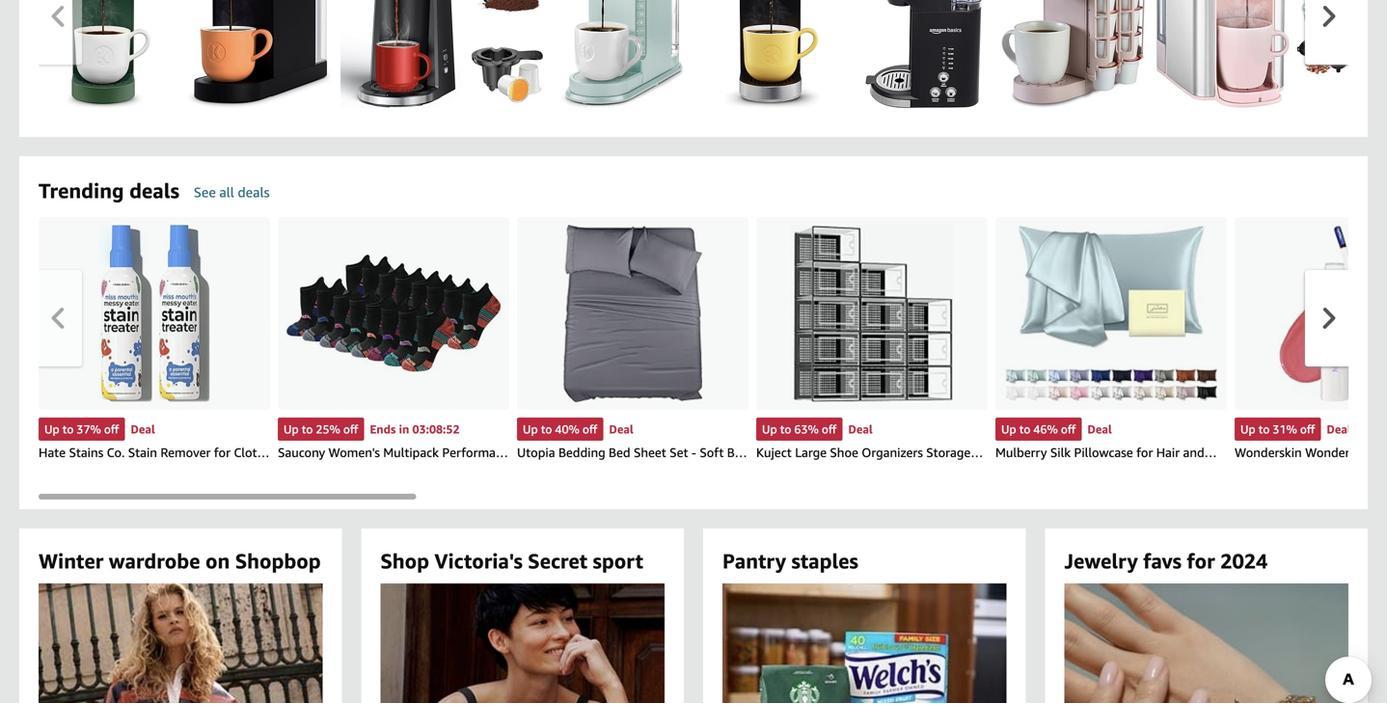 Task type: locate. For each thing, give the bounding box(es) containing it.
2 % from the left
[[330, 423, 340, 436]]

jewelry
[[1065, 549, 1139, 573]]

off up the shoe
[[822, 423, 837, 436]]

4 up from the left
[[762, 423, 778, 436]]

up up utopia
[[523, 423, 538, 436]]

large
[[795, 445, 827, 460]]

% for bedding
[[569, 423, 580, 436]]

kuject large shoe organizers storage boxes for closet 12 pack, clear plastic stackable sneaker containers bins with lids,... image
[[791, 225, 954, 402]]

deal for bed
[[609, 423, 634, 436]]

carousel next slide image
[[1324, 308, 1336, 329]]

1 vertical spatial list
[[39, 217, 1388, 490]]

46
[[1034, 423, 1048, 436]]

hair
[[1157, 445, 1180, 460]]

carousel previous slide image
[[52, 6, 64, 27], [52, 308, 64, 329]]

up up saucony
[[284, 423, 299, 436]]

6 off from the left
[[1301, 423, 1316, 436]]

off
[[104, 423, 119, 436], [344, 423, 358, 436], [583, 423, 598, 436], [822, 423, 837, 436], [1062, 423, 1076, 436], [1301, 423, 1316, 436]]

up for hate stains co. stain remover for clot…
[[44, 423, 59, 436]]

to left 40
[[541, 423, 552, 436]]

mulberry
[[996, 445, 1048, 460]]

31
[[1273, 423, 1287, 436]]

up up 'kuject'
[[762, 423, 778, 436]]

to
[[62, 423, 74, 436], [302, 423, 313, 436], [541, 423, 552, 436], [781, 423, 792, 436], [1020, 423, 1031, 436], [1259, 423, 1270, 436]]

off for silk
[[1062, 423, 1076, 436]]

% up large
[[808, 423, 819, 436]]

1 to from the left
[[62, 423, 74, 436]]

see
[[194, 184, 216, 200]]

silk
[[1051, 445, 1071, 460]]

list for carousel next slide image
[[39, 217, 1388, 490]]

deals
[[129, 179, 179, 203], [238, 184, 270, 200]]

hate stains co. stain remover for clot…
[[39, 445, 270, 460]]

% up wonderskin wonder bladin
[[1287, 423, 1298, 436]]

to left 37
[[62, 423, 74, 436]]

carousel next slide image
[[1324, 6, 1336, 27]]

2 carousel previous slide image from the top
[[52, 308, 64, 329]]

famiworths single serve coffee maker for k cup & ground coffee, with bold brew, one cup coffee maker, 6 to 14 oz. brew... image
[[341, 0, 543, 108]]

sport
[[593, 549, 644, 573]]

and…
[[1184, 445, 1218, 460]]

pantry
[[723, 549, 787, 573]]

2 up from the left
[[284, 423, 299, 436]]

37
[[77, 423, 90, 436]]

0 horizontal spatial deals
[[129, 179, 179, 203]]

off up wonderskin wonder bladin
[[1301, 423, 1316, 436]]

saucony
[[278, 445, 325, 460]]

remover
[[161, 445, 211, 460]]

deal for bladin
[[1327, 423, 1352, 436]]

off up co.
[[104, 423, 119, 436]]

3 up from the left
[[523, 423, 538, 436]]

to for wonderskin
[[1259, 423, 1270, 436]]

deal up 'wonder'
[[1327, 423, 1352, 436]]

6 up from the left
[[1241, 423, 1256, 436]]

off up women's
[[344, 423, 358, 436]]

for left hair
[[1137, 445, 1154, 460]]

0 horizontal spatial for
[[214, 445, 231, 460]]

performa…
[[442, 445, 509, 460]]

4 to from the left
[[781, 423, 792, 436]]

carousel previous slide image for keurig k-mini single serve coffee maker, evergreen 'image' at the left
[[52, 6, 64, 27]]

4 off from the left
[[822, 423, 837, 436]]

deal for shoe
[[849, 423, 873, 436]]

6 to from the left
[[1259, 423, 1270, 436]]

3 deal from the left
[[849, 423, 873, 436]]

off up bedding
[[583, 423, 598, 436]]

organizers
[[862, 445, 924, 460]]

to for utopia
[[541, 423, 552, 436]]

63
[[795, 423, 808, 436]]

deals right all
[[238, 184, 270, 200]]

3 % from the left
[[569, 423, 580, 436]]

3 to from the left
[[541, 423, 552, 436]]

shop victoria's secret sport
[[381, 549, 644, 573]]

to left the 63 at the bottom of page
[[781, 423, 792, 436]]

1 carousel previous slide image from the top
[[52, 6, 64, 27]]

deal
[[131, 423, 155, 436], [609, 423, 634, 436], [849, 423, 873, 436], [1088, 423, 1113, 436], [1327, 423, 1352, 436]]

% up women's
[[330, 423, 340, 436]]

% up 'stains'
[[90, 423, 101, 436]]

03:08:52
[[413, 423, 460, 436]]

40
[[555, 423, 569, 436]]

favs
[[1144, 549, 1182, 573]]

trending
[[39, 179, 124, 203]]

utopia bedding bed sheet set - soft b…
[[517, 445, 748, 460]]

2 deal from the left
[[609, 423, 634, 436]]

3 off from the left
[[583, 423, 598, 436]]

5 deal from the left
[[1327, 423, 1352, 436]]

up for saucony women's multipack performa…
[[284, 423, 299, 436]]

mulberry silk pillowcase for hair and…
[[996, 445, 1218, 460]]

to left 46
[[1020, 423, 1031, 436]]

0 vertical spatial carousel previous slide image
[[52, 6, 64, 27]]

up to 46 % off
[[1002, 423, 1076, 436]]

up for mulberry silk pillowcase for hair and…
[[1002, 423, 1017, 436]]

deal for pillowcase
[[1088, 423, 1113, 436]]

2 list from the top
[[39, 217, 1388, 490]]

off up silk
[[1062, 423, 1076, 436]]

off for women's
[[344, 423, 358, 436]]

6 % from the left
[[1287, 423, 1298, 436]]

list containing hate stains co. stain remover for clot…
[[39, 217, 1388, 490]]

sheet
[[634, 445, 667, 460]]

1 deal from the left
[[131, 423, 155, 436]]

carousel previous slide image for hate stains co. stain remover for clothes - non-toxic laundry stain remover spray for baby & kids - messy eater spot... image
[[52, 308, 64, 329]]

2 to from the left
[[302, 423, 313, 436]]

list
[[39, 0, 1388, 108], [39, 217, 1388, 490]]

2024
[[1221, 549, 1269, 573]]

1 off from the left
[[104, 423, 119, 436]]

see all deals link
[[179, 176, 270, 209]]

up for utopia bedding bed sheet set - soft b…
[[523, 423, 538, 436]]

up to 40 % off
[[523, 423, 598, 436]]

deal up kuject large shoe organizers storage…
[[849, 423, 873, 436]]

0 vertical spatial list
[[39, 0, 1388, 108]]

deal up bed
[[609, 423, 634, 436]]

for right favs
[[1188, 549, 1216, 573]]

to left 31
[[1259, 423, 1270, 436]]

shopbop
[[235, 549, 321, 573]]

5 up from the left
[[1002, 423, 1017, 436]]

1 horizontal spatial for
[[1137, 445, 1154, 460]]

list for carousel next slide icon
[[39, 0, 1388, 108]]

1 up from the left
[[44, 423, 59, 436]]

4 deal from the left
[[1088, 423, 1113, 436]]

deals left see
[[129, 179, 179, 203]]

25
[[316, 423, 330, 436]]

off for bedding
[[583, 423, 598, 436]]

up to 37 % off
[[44, 423, 119, 436]]

pillowcase
[[1075, 445, 1134, 460]]

4 % from the left
[[808, 423, 819, 436]]

1 list from the top
[[39, 0, 1388, 108]]

saucony women's multipack performa…
[[278, 445, 509, 460]]

5 to from the left
[[1020, 423, 1031, 436]]

1 % from the left
[[90, 423, 101, 436]]

deal up stain
[[131, 423, 155, 436]]

for left clot…
[[214, 445, 231, 460]]

for
[[214, 445, 231, 460], [1137, 445, 1154, 460], [1188, 549, 1216, 573]]

to left 25
[[302, 423, 313, 436]]

up up mulberry in the bottom of the page
[[1002, 423, 1017, 436]]

wonderskin
[[1235, 445, 1303, 460]]

to for saucony
[[302, 423, 313, 436]]

deal up pillowcase on the bottom right
[[1088, 423, 1113, 436]]

trending deals
[[39, 179, 179, 203]]

up up wonderskin
[[1241, 423, 1256, 436]]

bed
[[609, 445, 631, 460]]

% up bedding
[[569, 423, 580, 436]]

2 off from the left
[[344, 423, 358, 436]]

5 off from the left
[[1062, 423, 1076, 436]]

1 vertical spatial carousel previous slide image
[[52, 308, 64, 329]]

%
[[90, 423, 101, 436], [330, 423, 340, 436], [569, 423, 580, 436], [808, 423, 819, 436], [1048, 423, 1059, 436], [1287, 423, 1298, 436]]

up up hate
[[44, 423, 59, 436]]

mecity pink coffee maker 3-in-1 single serve coffee machine, for flat bottom coffee capsule, ground coffee, 6 to 10... image
[[1156, 0, 1353, 108]]

see all deals
[[194, 184, 270, 200]]

5 % from the left
[[1048, 423, 1059, 436]]

% up silk
[[1048, 423, 1059, 436]]

wonderskin wonder blading lip stain, long lasting lip tint, transfer proof, waterproof lip stain image
[[1279, 225, 1388, 402]]

up
[[44, 423, 59, 436], [284, 423, 299, 436], [523, 423, 538, 436], [762, 423, 778, 436], [1002, 423, 1017, 436], [1241, 423, 1256, 436]]

staples
[[792, 549, 859, 573]]



Task type: describe. For each thing, give the bounding box(es) containing it.
up for wonderskin wonder bladin
[[1241, 423, 1256, 436]]

winter
[[39, 549, 103, 573]]

% for stains
[[90, 423, 101, 436]]

utopia
[[517, 445, 556, 460]]

pantry staples
[[723, 549, 859, 573]]

amazon basics drip coffee maker with k-cup, 14 oz, black and stainless steel, 5.98"d x 9.44"w x 14.17"h image
[[858, 0, 987, 108]]

stain
[[128, 445, 157, 460]]

% for women's
[[330, 423, 340, 436]]

set
[[670, 445, 689, 460]]

wardrobe
[[109, 549, 200, 573]]

all
[[219, 184, 234, 200]]

women's
[[329, 445, 380, 460]]

off for wonder
[[1301, 423, 1316, 436]]

up to 63 % off
[[762, 423, 837, 436]]

wonderskin wonder bladin
[[1235, 445, 1388, 460]]

off for stains
[[104, 423, 119, 436]]

keurig k-mini single serve coffee maker, evergreen image
[[67, 0, 151, 108]]

bedding
[[559, 445, 606, 460]]

up to 31 % off
[[1241, 423, 1316, 436]]

soft
[[700, 445, 724, 460]]

clot…
[[234, 445, 270, 460]]

hate stains co. stain remover for clothes - non-toxic laundry stain remover spray for baby & kids - messy eater spot... image
[[99, 225, 210, 402]]

storage…
[[927, 445, 984, 460]]

utopia bedding bed sheet set - soft brushed microfiber fabric - shrinkage & fade resistant - easy care image
[[563, 225, 703, 402]]

% for silk
[[1048, 423, 1059, 436]]

to for kuject
[[781, 423, 792, 436]]

ends in 03:08:52
[[370, 423, 460, 436]]

to for hate
[[62, 423, 74, 436]]

jewelry favs for 2024
[[1065, 549, 1269, 573]]

mulberry silk pillowcase for hair and skin pillow case with hidden zipper soft breathable smooth cooling silk pillow... image
[[1005, 225, 1218, 402]]

keurig k-mini plus single serve k-cup pod coffee maker, black image
[[726, 0, 820, 108]]

-
[[692, 445, 697, 460]]

bladin
[[1354, 445, 1388, 460]]

victoria's
[[435, 549, 523, 573]]

saucony women's multipack performance heel tab athletic socks image
[[286, 254, 502, 373]]

storagenie coffee pod holder for keurig k-cup, side mount k cup storage, perfect for small counters (2 rows/for 10 k... image
[[1002, 0, 1147, 108]]

keurig k- slim single serve k-cup pod coffee maker, multistream technology, black image
[[188, 0, 331, 108]]

b…
[[727, 445, 748, 460]]

ends
[[370, 423, 396, 436]]

stains
[[69, 445, 104, 460]]

% for large
[[808, 423, 819, 436]]

up to 25 % off
[[284, 423, 358, 436]]

kuject large shoe organizers storage…
[[757, 445, 984, 460]]

kuject
[[757, 445, 792, 460]]

% for wonder
[[1287, 423, 1298, 436]]

multipack
[[383, 445, 439, 460]]

winter wardrobe on shopbop
[[39, 549, 321, 573]]

wonder
[[1306, 445, 1351, 460]]

1 horizontal spatial deals
[[238, 184, 270, 200]]

off for large
[[822, 423, 837, 436]]

hate
[[39, 445, 66, 460]]

co.
[[107, 445, 125, 460]]

keurig k-express coffee maker, single serve k-cup pod coffee brewer, mint image
[[562, 0, 684, 108]]

in
[[399, 423, 410, 436]]

2 horizontal spatial for
[[1188, 549, 1216, 573]]

on
[[206, 549, 230, 573]]

to for mulberry
[[1020, 423, 1031, 436]]

deal for co.
[[131, 423, 155, 436]]

shoe
[[830, 445, 859, 460]]

secret
[[528, 549, 588, 573]]

up for kuject large shoe organizers storage…
[[762, 423, 778, 436]]

shop
[[381, 549, 430, 573]]



Task type: vqa. For each thing, say whether or not it's contained in the screenshot.
the Help Center link
no



